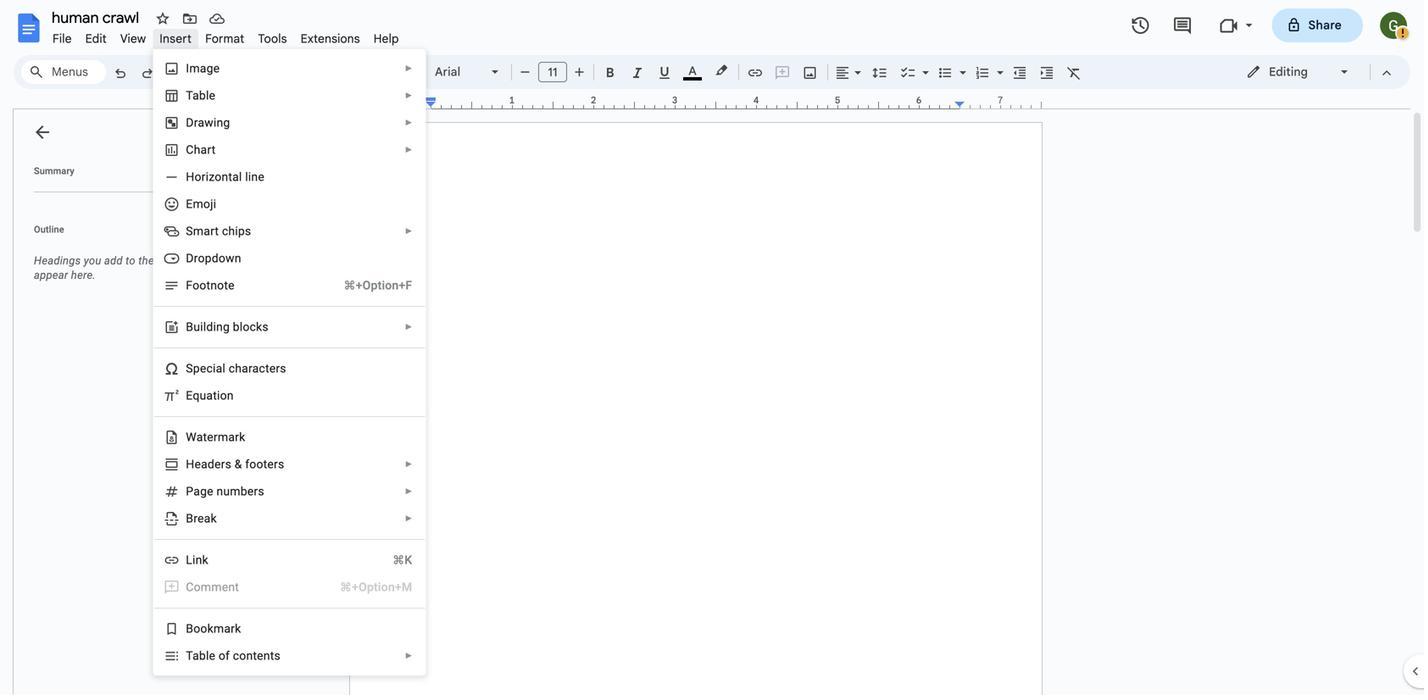 Task type: describe. For each thing, give the bounding box(es) containing it.
h
[[186, 457, 195, 471]]

summary
[[34, 166, 75, 176]]

smart chips
[[186, 224, 251, 238]]

smart chips z element
[[186, 224, 256, 238]]

l
[[186, 553, 193, 567]]

here.
[[71, 269, 96, 282]]

horizontal line r element
[[186, 170, 270, 184]]

format
[[205, 31, 245, 46]]

footers
[[245, 457, 284, 471]]

outline heading
[[14, 223, 244, 247]]

mode and view toolbar
[[1234, 55, 1401, 89]]

share
[[1309, 18, 1342, 33]]

4 ► from the top
[[405, 145, 413, 155]]

table of content s
[[186, 649, 281, 663]]

bookmark b element
[[186, 622, 246, 636]]

i
[[186, 61, 189, 75]]

menu item containing co
[[164, 579, 412, 596]]

break k element
[[186, 512, 222, 526]]

extensions menu item
[[294, 29, 367, 49]]

to
[[126, 254, 136, 267]]

footnote n element
[[186, 279, 240, 293]]

► for e numbers
[[405, 487, 413, 496]]

⌘+option+m element
[[320, 579, 412, 596]]

b for u
[[186, 320, 194, 334]]

d
[[186, 116, 194, 130]]

m
[[201, 580, 211, 594]]

k
[[211, 512, 217, 526]]

arial option
[[435, 60, 482, 84]]

will
[[210, 254, 226, 267]]

ilding
[[200, 320, 230, 334]]

ial
[[213, 362, 226, 376]]

Font size text field
[[539, 62, 566, 82]]

emoji 7 element
[[186, 197, 222, 211]]

► for brea k
[[405, 514, 413, 524]]

drawing d element
[[186, 116, 235, 130]]

⌘+option+f element
[[323, 277, 412, 294]]

ookmark
[[194, 622, 241, 636]]

emoji
[[186, 197, 216, 211]]

foot
[[186, 279, 210, 293]]

co m ment
[[186, 580, 239, 594]]

► for d rawing
[[405, 118, 413, 128]]

► for ilding blocks
[[405, 322, 413, 332]]

content
[[233, 649, 274, 663]]

you
[[84, 254, 101, 267]]

chips
[[222, 224, 251, 238]]

the
[[138, 254, 154, 267]]

b for ookmark
[[186, 622, 194, 636]]

blocks
[[233, 320, 269, 334]]

menu bar banner
[[0, 0, 1425, 695]]

Font size field
[[538, 62, 574, 83]]

headings you add to the document will appear here.
[[34, 254, 226, 282]]

g
[[200, 485, 207, 499]]

brea k
[[186, 512, 217, 526]]

⌘k element
[[372, 552, 412, 569]]

headers & footers h element
[[186, 457, 289, 471]]

h eaders & footers
[[186, 457, 284, 471]]

foot n ote
[[186, 279, 235, 293]]

b u ilding blocks
[[186, 320, 269, 334]]

application containing share
[[0, 0, 1425, 695]]

insert menu item
[[153, 29, 199, 49]]

characters
[[229, 362, 286, 376]]

s
[[274, 649, 281, 663]]

chart q element
[[186, 143, 221, 157]]

dropdown
[[186, 251, 241, 265]]

file
[[53, 31, 72, 46]]

mage
[[189, 61, 220, 75]]

t able
[[186, 89, 216, 103]]

chart
[[186, 143, 216, 157]]

arial
[[435, 64, 461, 79]]

Rename text field
[[46, 7, 149, 27]]

e
[[207, 485, 213, 499]]

building blocks u element
[[186, 320, 274, 334]]

insert
[[160, 31, 192, 46]]

► for table of content s
[[405, 651, 413, 661]]

view menu item
[[114, 29, 153, 49]]

⌘+option+m
[[340, 580, 412, 594]]

menu inside application
[[142, 0, 426, 676]]

line & paragraph spacing image
[[870, 60, 890, 84]]

summary heading
[[34, 165, 75, 178]]



Task type: vqa. For each thing, say whether or not it's contained in the screenshot.


Task type: locate. For each thing, give the bounding box(es) containing it.
dropdown 6 element
[[186, 251, 246, 265]]

d rawing
[[186, 116, 230, 130]]

b
[[186, 320, 194, 334], [186, 622, 194, 636]]

extensions
[[301, 31, 360, 46]]

r
[[202, 170, 206, 184]]

tools
[[258, 31, 287, 46]]

of
[[219, 649, 230, 663]]

menu containing i
[[142, 0, 426, 676]]

ment
[[211, 580, 239, 594]]

table t element
[[186, 89, 221, 103]]

link l element
[[186, 553, 214, 567]]

help menu item
[[367, 29, 406, 49]]

watermark
[[186, 430, 245, 444]]

format menu item
[[199, 29, 251, 49]]

pa g e numbers
[[186, 485, 264, 499]]

appear
[[34, 269, 68, 282]]

menu
[[142, 0, 426, 676]]

add
[[104, 254, 123, 267]]

Star checkbox
[[151, 7, 175, 31]]

ink
[[193, 553, 208, 567]]

rawing
[[194, 116, 230, 130]]

view
[[120, 31, 146, 46]]

edit
[[85, 31, 107, 46]]

document outline element
[[14, 109, 244, 695]]

table of contents s element
[[186, 649, 286, 663]]

eaders
[[195, 457, 231, 471]]

1 vertical spatial b
[[186, 622, 194, 636]]

application
[[0, 0, 1425, 695]]

able
[[193, 89, 216, 103]]

headings
[[34, 254, 81, 267]]

6 ► from the top
[[405, 322, 413, 332]]

i mage
[[186, 61, 220, 75]]

menu bar containing file
[[46, 22, 406, 50]]

izontal
[[206, 170, 242, 184]]

document
[[157, 254, 207, 267]]

0 vertical spatial b
[[186, 320, 194, 334]]

line
[[245, 170, 265, 184]]

outline
[[34, 224, 64, 235]]

l ink
[[186, 553, 208, 567]]

7 ► from the top
[[405, 460, 413, 469]]

menu bar inside "menu bar" banner
[[46, 22, 406, 50]]

quation
[[193, 389, 234, 403]]

watermark j element
[[186, 430, 250, 444]]

edit menu item
[[79, 29, 114, 49]]

equation e element
[[186, 389, 239, 403]]

right margin image
[[956, 96, 1041, 109]]

Menus field
[[21, 60, 106, 84]]

co
[[186, 580, 201, 594]]

share button
[[1272, 8, 1364, 42]]

image i element
[[186, 61, 225, 75]]

editing button
[[1235, 59, 1363, 85]]

►
[[405, 64, 413, 73], [405, 91, 413, 100], [405, 118, 413, 128], [405, 145, 413, 155], [405, 226, 413, 236], [405, 322, 413, 332], [405, 460, 413, 469], [405, 487, 413, 496], [405, 514, 413, 524], [405, 651, 413, 661]]

page numbers g element
[[186, 485, 269, 499]]

ote
[[217, 279, 235, 293]]

file menu item
[[46, 29, 79, 49]]

► for i mage
[[405, 64, 413, 73]]

2 b from the top
[[186, 622, 194, 636]]

1 ► from the top
[[405, 64, 413, 73]]

10 ► from the top
[[405, 651, 413, 661]]

numbers
[[217, 485, 264, 499]]

t
[[186, 89, 193, 103]]

special characters c element
[[186, 362, 291, 376]]

menu bar
[[46, 22, 406, 50]]

n
[[210, 279, 217, 293]]

e
[[186, 389, 193, 403]]

comment m element
[[186, 580, 244, 594]]

spe c ial characters
[[186, 362, 286, 376]]

tools menu item
[[251, 29, 294, 49]]

► for h eaders & footers
[[405, 460, 413, 469]]

9 ► from the top
[[405, 514, 413, 524]]

u
[[194, 320, 200, 334]]

ho r izontal line
[[186, 170, 265, 184]]

5 ► from the top
[[405, 226, 413, 236]]

insert image image
[[801, 60, 820, 84]]

help
[[374, 31, 399, 46]]

spe
[[186, 362, 206, 376]]

b up table
[[186, 622, 194, 636]]

e quation
[[186, 389, 234, 403]]

1 b from the top
[[186, 320, 194, 334]]

3 ► from the top
[[405, 118, 413, 128]]

c
[[206, 362, 213, 376]]

highlight color image
[[712, 60, 731, 81]]

&
[[235, 457, 242, 471]]

menu item
[[164, 579, 412, 596]]

2 ► from the top
[[405, 91, 413, 100]]

smart
[[186, 224, 219, 238]]

left margin image
[[350, 96, 436, 109]]

text color image
[[683, 60, 702, 81]]

editing
[[1269, 64, 1308, 79]]

main toolbar
[[105, 0, 1088, 442]]

8 ► from the top
[[405, 487, 413, 496]]

► for t able
[[405, 91, 413, 100]]

ho
[[186, 170, 202, 184]]

pa
[[186, 485, 200, 499]]

⌘k
[[393, 553, 412, 567]]

⌘+option+f
[[344, 279, 412, 293]]

table
[[186, 649, 216, 663]]

brea
[[186, 512, 211, 526]]

b left ilding
[[186, 320, 194, 334]]

b ookmark
[[186, 622, 241, 636]]



